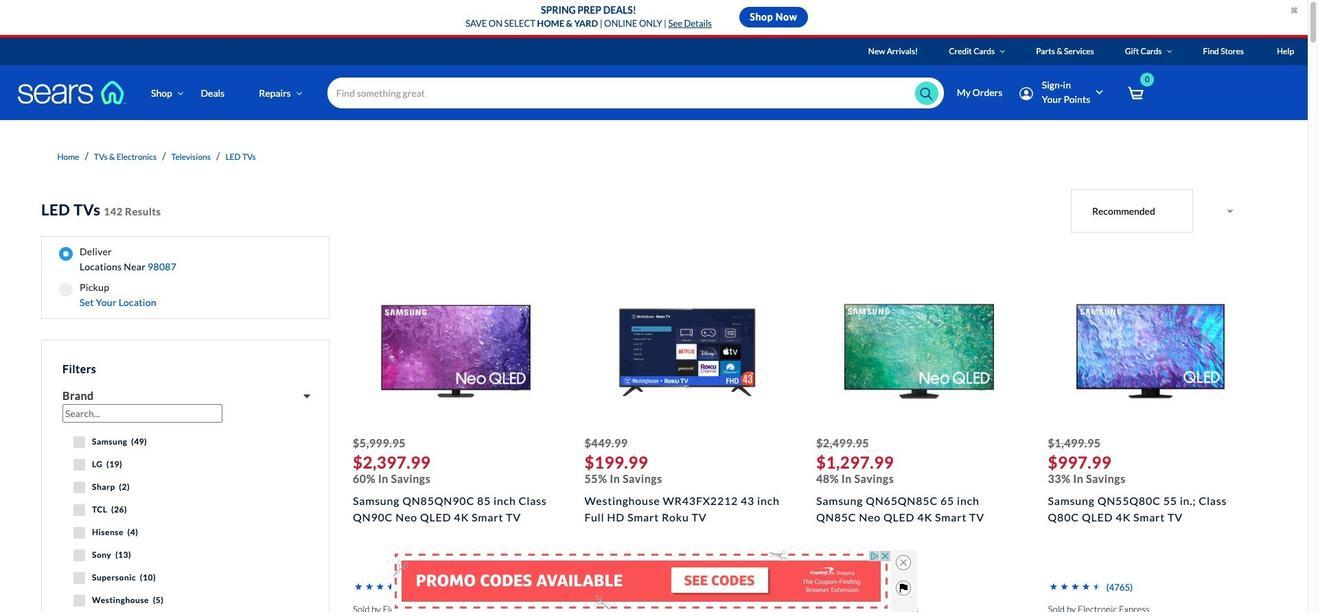 Task type: describe. For each thing, give the bounding box(es) containing it.
Search text field
[[327, 78, 944, 109]]

0 vertical spatial angle down image
[[1167, 47, 1172, 56]]

rating slider for the samsung qn65qn85c 65 inch qn85c neo qled 4k smart tv image
[[816, 579, 871, 599]]

view cart image
[[1128, 86, 1144, 101]]

samsung qn65qn85c 65 inch qn85c neo qled 4k smart tv image
[[844, 277, 994, 426]]

home image
[[17, 80, 127, 105]]

westinghouse wr43fx2212 43 inch full hd smart roku tv image
[[613, 277, 762, 426]]

settings image
[[1020, 87, 1033, 100]]

rating slider for samsung qn85qn90c 85 inch class qn90c neo qled 4k smart tv image
[[353, 579, 407, 599]]

samsung qn55q80c 55 in.; class q80c qled 4k smart tv image
[[1076, 277, 1226, 426]]



Task type: vqa. For each thing, say whether or not it's contained in the screenshot.
main content
yes



Task type: locate. For each thing, give the bounding box(es) containing it.
1 rating slider from the left
[[353, 579, 407, 599]]

banner
[[0, 38, 1318, 140]]

1 vertical spatial angle down image
[[296, 88, 302, 98]]

advertisement element
[[391, 551, 891, 612]]

None checkbox
[[73, 437, 85, 448], [73, 482, 85, 494], [73, 505, 85, 516], [73, 550, 85, 562], [73, 573, 85, 584], [73, 437, 85, 448], [73, 482, 85, 494], [73, 505, 85, 516], [73, 550, 85, 562], [73, 573, 85, 584]]

rating slider
[[353, 579, 407, 599], [816, 579, 871, 599]]

1 horizontal spatial rating slider
[[816, 579, 871, 599]]

main content
[[0, 120, 1308, 612]]

samsung qn85qn90c 85 inch class qn90c neo qled 4k smart tv image
[[381, 277, 531, 426]]

0 horizontal spatial rating slider
[[353, 579, 407, 599]]

1 horizontal spatial angle down image
[[1167, 47, 1172, 56]]

angle down image
[[1000, 47, 1005, 56], [296, 88, 302, 98]]

1 vertical spatial angle down image
[[177, 88, 184, 98]]

0 horizontal spatial angle down image
[[296, 88, 302, 98]]

1 horizontal spatial angle down image
[[1000, 47, 1005, 56]]

0 horizontal spatial angle down image
[[177, 88, 184, 98]]

2 rating slider from the left
[[816, 579, 871, 599]]

None checkbox
[[73, 459, 85, 471], [73, 527, 85, 539], [73, 595, 85, 607], [73, 459, 85, 471], [73, 527, 85, 539], [73, 595, 85, 607]]

Search... text field
[[62, 404, 222, 423]]

angle down image
[[1167, 47, 1172, 56], [177, 88, 184, 98]]

0 vertical spatial angle down image
[[1000, 47, 1005, 56]]



